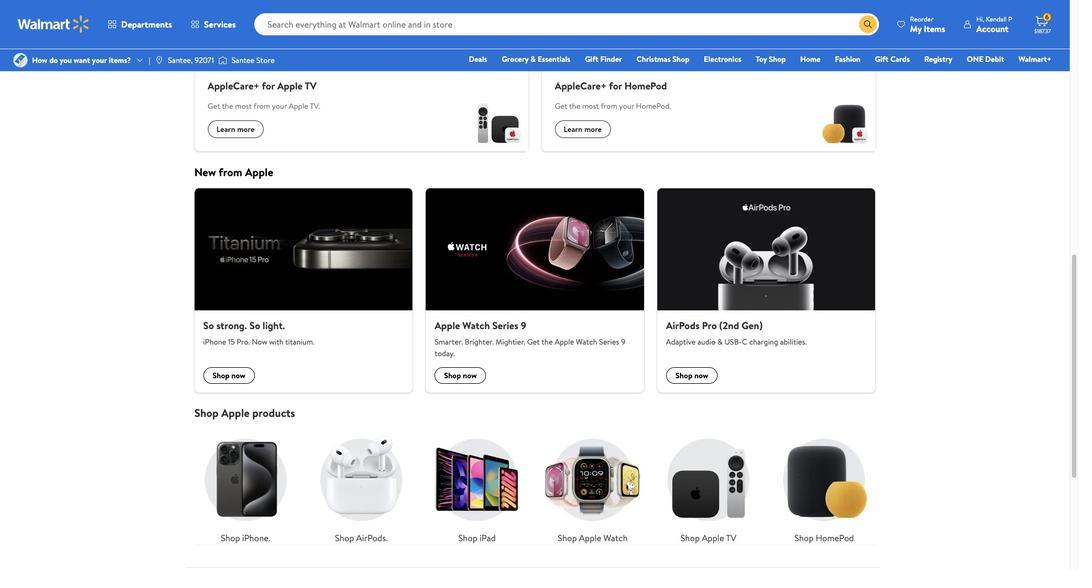 Task type: locate. For each thing, give the bounding box(es) containing it.
learn more button
[[208, 19, 263, 36], [208, 121, 263, 138], [555, 121, 611, 138]]

products
[[252, 406, 295, 421]]

0 horizontal spatial applecare+
[[208, 79, 260, 93]]

learn for applecare+ for apple tv
[[216, 124, 235, 135]]

gift for gift cards
[[875, 54, 888, 65]]

1 gift from the left
[[585, 54, 598, 65]]

0 horizontal spatial  image
[[13, 53, 28, 67]]

for up get the most from your apple tv.
[[262, 79, 275, 93]]

get down "92071"
[[208, 101, 220, 112]]

your right want
[[92, 55, 107, 66]]

so
[[203, 319, 214, 333], [249, 319, 260, 333]]

applecare+ down santee
[[208, 79, 260, 93]]

0 horizontal spatial gift
[[585, 54, 598, 65]]

0 vertical spatial list
[[188, 189, 882, 393]]

applecare+ for apple watch. get the most from your apple watch. image
[[467, 0, 528, 50]]

0 horizontal spatial homepod
[[624, 79, 667, 93]]

2 horizontal spatial get
[[555, 101, 567, 112]]

home link
[[795, 53, 826, 65]]

services
[[204, 18, 236, 30]]

1 horizontal spatial &
[[717, 337, 723, 348]]

1 horizontal spatial  image
[[155, 56, 164, 65]]

learn more button for applecare+ for apple tv
[[208, 121, 263, 138]]

electronics link
[[699, 53, 746, 65]]

your
[[92, 55, 107, 66], [272, 101, 287, 112], [619, 101, 634, 112]]

1 vertical spatial 9
[[621, 337, 625, 348]]

applecare+ for homepod. get the most from your homepod. image
[[815, 91, 875, 151]]

0 horizontal spatial series
[[492, 319, 518, 333]]

now
[[252, 337, 267, 348]]

0 horizontal spatial shop now
[[213, 371, 245, 382]]

1 list from the top
[[188, 189, 882, 393]]

now inside so strong. so light. list item
[[231, 371, 245, 382]]

list containing shop iphone.
[[188, 420, 882, 545]]

2 for from the left
[[609, 79, 622, 93]]

learn down get the most from your homepod.
[[564, 124, 582, 135]]

 image
[[13, 53, 28, 67], [218, 55, 227, 66], [155, 56, 164, 65]]

1 vertical spatial list
[[188, 420, 882, 545]]

shop apple tv
[[681, 532, 736, 544]]

tv inside list
[[726, 532, 736, 544]]

most down applecare+ for homepod at the top
[[582, 101, 599, 112]]

1 applecare+ from the left
[[208, 79, 260, 93]]

now down pro.
[[231, 371, 245, 382]]

2 horizontal spatial now
[[694, 371, 708, 382]]

2 shop now from the left
[[444, 371, 477, 382]]

1 now from the left
[[231, 371, 245, 382]]

learn up santee
[[216, 22, 235, 33]]

walmart image
[[18, 15, 90, 33]]

from right new
[[219, 165, 242, 180]]

grocery & essentials link
[[497, 53, 575, 65]]

1 for from the left
[[262, 79, 275, 93]]

for
[[262, 79, 275, 93], [609, 79, 622, 93]]

applecare+ for applecare+ for homepod
[[555, 79, 607, 93]]

shop now for strong.
[[213, 371, 245, 382]]

walmart+
[[1019, 54, 1052, 65]]

shop now down 15
[[213, 371, 245, 382]]

0 horizontal spatial get
[[208, 101, 220, 112]]

1 horizontal spatial most
[[582, 101, 599, 112]]

want
[[74, 55, 90, 66]]

now inside airpods pro (2nd gen) list item
[[694, 371, 708, 382]]

3 now from the left
[[694, 371, 708, 382]]

0 horizontal spatial for
[[262, 79, 275, 93]]

0 horizontal spatial watch
[[463, 319, 490, 333]]

apple
[[277, 79, 303, 93], [289, 101, 308, 112], [245, 165, 273, 180], [435, 319, 460, 333], [555, 337, 574, 348], [221, 406, 250, 421], [579, 532, 601, 544], [702, 532, 724, 544]]

toy shop link
[[751, 53, 791, 65]]

1 horizontal spatial get
[[527, 337, 540, 348]]

your down applecare+ for homepod at the top
[[619, 101, 634, 112]]

2 applecare+ from the left
[[555, 79, 607, 93]]

more down get the most from your homepod.
[[584, 124, 602, 135]]

search icon image
[[864, 20, 872, 29]]

learn for applecare+ for homepod
[[564, 124, 582, 135]]

gift cards link
[[870, 53, 915, 65]]

 image right |
[[155, 56, 164, 65]]

so strong. so light. list item
[[188, 189, 419, 393]]

1 horizontal spatial now
[[463, 371, 477, 382]]

0 horizontal spatial 9
[[521, 319, 526, 333]]

the down applecare+ for homepod at the top
[[569, 101, 580, 112]]

more
[[237, 22, 255, 33], [237, 124, 255, 135], [584, 124, 602, 135]]

so up now
[[249, 319, 260, 333]]

now for strong.
[[231, 371, 245, 382]]

shop now for watch
[[444, 371, 477, 382]]

how do you want your items?
[[32, 55, 131, 66]]

1 horizontal spatial 9
[[621, 337, 625, 348]]

now down the "brighter."
[[463, 371, 477, 382]]

& inside grocery & essentials link
[[530, 54, 536, 65]]

santee store
[[232, 55, 275, 66]]

list containing so strong. so light.
[[188, 189, 882, 393]]

2 gift from the left
[[875, 54, 888, 65]]

2 horizontal spatial from
[[601, 101, 617, 112]]

2 now from the left
[[463, 371, 477, 382]]

c
[[742, 337, 747, 348]]

1 horizontal spatial the
[[542, 337, 553, 348]]

& left the usb-
[[717, 337, 723, 348]]

apple watch series 9 list item
[[419, 189, 651, 393]]

abilities.
[[780, 337, 807, 348]]

0 horizontal spatial now
[[231, 371, 245, 382]]

your down applecare+ for apple tv
[[272, 101, 287, 112]]

1 horizontal spatial series
[[599, 337, 619, 348]]

gift
[[585, 54, 598, 65], [875, 54, 888, 65]]

the
[[222, 101, 233, 112], [569, 101, 580, 112], [542, 337, 553, 348]]

from for homepod
[[601, 101, 617, 112]]

list
[[188, 189, 882, 393], [188, 420, 882, 545]]

applecare+ down gift finder
[[555, 79, 607, 93]]

2 list from the top
[[188, 420, 882, 545]]

1 horizontal spatial from
[[254, 101, 270, 112]]

2 horizontal spatial the
[[569, 101, 580, 112]]

series
[[492, 319, 518, 333], [599, 337, 619, 348]]

2 horizontal spatial shop now
[[675, 371, 708, 382]]

shop now inside airpods pro (2nd gen) list item
[[675, 371, 708, 382]]

from down applecare+ for apple tv
[[254, 101, 270, 112]]

learn more
[[216, 22, 255, 33], [216, 124, 255, 135], [564, 124, 602, 135]]

gen)
[[742, 319, 763, 333]]

& right grocery on the top of the page
[[530, 54, 536, 65]]

0 horizontal spatial most
[[235, 101, 252, 112]]

shop homepod link
[[773, 429, 875, 545]]

debit
[[985, 54, 1004, 65]]

now down 'audio' at right
[[694, 371, 708, 382]]

0 vertical spatial &
[[530, 54, 536, 65]]

1 horizontal spatial watch
[[576, 337, 597, 348]]

now
[[231, 371, 245, 382], [463, 371, 477, 382], [694, 371, 708, 382]]

 image right "92071"
[[218, 55, 227, 66]]

2 horizontal spatial  image
[[218, 55, 227, 66]]

now for watch
[[463, 371, 477, 382]]

new
[[194, 165, 216, 180]]

shop apple watch
[[558, 532, 628, 544]]

learn more button up santee
[[208, 19, 263, 36]]

toy shop
[[756, 54, 786, 65]]

0 vertical spatial series
[[492, 319, 518, 333]]

the right mightier. on the left of the page
[[542, 337, 553, 348]]

learn more down get the most from your apple tv.
[[216, 124, 255, 135]]

p
[[1008, 14, 1012, 23]]

the down applecare+ for apple tv
[[222, 101, 233, 112]]

for up get the most from your homepod.
[[609, 79, 622, 93]]

1 horizontal spatial homepod
[[816, 532, 854, 544]]

shop now
[[213, 371, 245, 382], [444, 371, 477, 382], [675, 371, 708, 382]]

so up iphone on the bottom
[[203, 319, 214, 333]]

from down applecare+ for homepod at the top
[[601, 101, 617, 112]]

applecare+
[[208, 79, 260, 93], [555, 79, 607, 93]]

apple inside shop apple watch link
[[579, 532, 601, 544]]

1 vertical spatial homepod
[[816, 532, 854, 544]]

santee, 92071
[[168, 55, 214, 66]]

get down the essentials
[[555, 101, 567, 112]]

3 shop now from the left
[[675, 371, 708, 382]]

store
[[256, 55, 275, 66]]

1 vertical spatial tv
[[726, 532, 736, 544]]

1 horizontal spatial your
[[272, 101, 287, 112]]

1 horizontal spatial gift
[[875, 54, 888, 65]]

1 vertical spatial &
[[717, 337, 723, 348]]

shop airpods.
[[335, 532, 388, 544]]

learn up new from apple
[[216, 124, 235, 135]]

0 horizontal spatial the
[[222, 101, 233, 112]]

0 horizontal spatial &
[[530, 54, 536, 65]]

1 horizontal spatial tv
[[726, 532, 736, 544]]

my
[[910, 22, 922, 35]]

 image left how
[[13, 53, 28, 67]]

1 horizontal spatial shop now
[[444, 371, 477, 382]]

1 horizontal spatial so
[[249, 319, 260, 333]]

registry
[[924, 54, 952, 65]]

2 vertical spatial watch
[[603, 532, 628, 544]]

your for applecare+ for homepod
[[619, 101, 634, 112]]

audio
[[698, 337, 716, 348]]

shop now down the today.
[[444, 371, 477, 382]]

shop now for pro
[[675, 371, 708, 382]]

learn more button down get the most from your homepod.
[[555, 121, 611, 138]]

learn more button down get the most from your apple tv.
[[208, 121, 263, 138]]

1 most from the left
[[235, 101, 252, 112]]

most down applecare+ for apple tv
[[235, 101, 252, 112]]

1 vertical spatial watch
[[576, 337, 597, 348]]

get right mightier. on the left of the page
[[527, 337, 540, 348]]

from for apple
[[254, 101, 270, 112]]

most for homepod
[[582, 101, 599, 112]]

christmas
[[637, 54, 671, 65]]

1 shop now from the left
[[213, 371, 245, 382]]

gift finder
[[585, 54, 622, 65]]

1 horizontal spatial for
[[609, 79, 622, 93]]

homepod
[[624, 79, 667, 93], [816, 532, 854, 544]]

2 most from the left
[[582, 101, 599, 112]]

christmas shop link
[[632, 53, 694, 65]]

watch
[[463, 319, 490, 333], [576, 337, 597, 348], [603, 532, 628, 544]]

gift left finder
[[585, 54, 598, 65]]

0 horizontal spatial tv
[[305, 79, 317, 93]]

shop now down adaptive
[[675, 371, 708, 382]]

 image for santee, 92071
[[155, 56, 164, 65]]

pro.
[[237, 337, 250, 348]]

0 horizontal spatial so
[[203, 319, 214, 333]]

tv
[[305, 79, 317, 93], [726, 532, 736, 544]]

shop now inside so strong. so light. list item
[[213, 371, 245, 382]]

hi, kendall p account
[[976, 14, 1012, 35]]

1 horizontal spatial applecare+
[[555, 79, 607, 93]]

airpods pro (2nd gen) adaptive audio & usb-c charging abilities.
[[666, 319, 807, 348]]

one
[[967, 54, 983, 65]]

gift left cards
[[875, 54, 888, 65]]

9
[[521, 319, 526, 333], [621, 337, 625, 348]]

airpods.
[[356, 532, 388, 544]]

2 so from the left
[[249, 319, 260, 333]]

shop inside "link"
[[769, 54, 786, 65]]

applecare+ for apple tv. get the most from your apple  tv. image
[[467, 91, 528, 151]]

get for applecare+ for homepod
[[555, 101, 567, 112]]

pro
[[702, 319, 717, 333]]

apple watch series 9 smarter. brighter. mightier. get the apple watch series 9 today.
[[435, 319, 625, 360]]

the inside apple watch series 9 smarter. brighter. mightier. get the apple watch series 9 today.
[[542, 337, 553, 348]]

adaptive
[[666, 337, 696, 348]]

most
[[235, 101, 252, 112], [582, 101, 599, 112]]

more down get the most from your apple tv.
[[237, 124, 255, 135]]

2 horizontal spatial your
[[619, 101, 634, 112]]

applecare+ for homepod
[[555, 79, 667, 93]]

0 vertical spatial tv
[[305, 79, 317, 93]]

shop
[[672, 54, 689, 65], [769, 54, 786, 65], [213, 371, 230, 382], [444, 371, 461, 382], [675, 371, 693, 382], [194, 406, 219, 421], [221, 532, 240, 544], [335, 532, 354, 544], [458, 532, 478, 544], [558, 532, 577, 544], [681, 532, 700, 544], [794, 532, 814, 544]]

shop now inside apple watch series 9 'list item'
[[444, 371, 477, 382]]

list for shop apple products
[[188, 420, 882, 545]]

now inside apple watch series 9 'list item'
[[463, 371, 477, 382]]

learn more down get the most from your homepod.
[[564, 124, 602, 135]]

0 vertical spatial homepod
[[624, 79, 667, 93]]

do
[[49, 55, 58, 66]]

electronics
[[704, 54, 741, 65]]



Task type: describe. For each thing, give the bounding box(es) containing it.
apple inside shop apple tv link
[[702, 532, 724, 544]]

brighter.
[[465, 337, 494, 348]]

iphone
[[203, 337, 226, 348]]

the for applecare+ for homepod
[[569, 101, 580, 112]]

santee
[[232, 55, 255, 66]]

new from apple
[[194, 165, 273, 180]]

Walmart Site-Wide search field
[[254, 13, 879, 35]]

ipad
[[480, 532, 496, 544]]

home
[[800, 54, 821, 65]]

0 horizontal spatial your
[[92, 55, 107, 66]]

6 $187.37
[[1034, 12, 1051, 35]]

smarter.
[[435, 337, 463, 348]]

items?
[[109, 55, 131, 66]]

grocery
[[502, 54, 529, 65]]

applecare+ for apple tv
[[208, 79, 317, 93]]

for for homepod
[[609, 79, 622, 93]]

 image for santee store
[[218, 55, 227, 66]]

6
[[1045, 12, 1049, 22]]

0 horizontal spatial from
[[219, 165, 242, 180]]

fashion link
[[830, 53, 866, 65]]

kendall
[[986, 14, 1007, 23]]

shop iphone. link
[[194, 429, 297, 545]]

learn more button for applecare+ for homepod
[[555, 121, 611, 138]]

departments button
[[98, 11, 181, 38]]

shop inside so strong. so light. list item
[[213, 371, 230, 382]]

hi,
[[976, 14, 984, 23]]

essentials
[[538, 54, 571, 65]]

christmas shop
[[637, 54, 689, 65]]

toy
[[756, 54, 767, 65]]

more for applecare+ for apple tv
[[237, 124, 255, 135]]

tv.
[[310, 101, 320, 112]]

walmart+ link
[[1014, 53, 1057, 65]]

deals
[[469, 54, 487, 65]]

0 vertical spatial watch
[[463, 319, 490, 333]]

more for applecare+ for homepod
[[584, 124, 602, 135]]

how
[[32, 55, 47, 66]]

$187.37
[[1034, 27, 1051, 35]]

most for apple
[[235, 101, 252, 112]]

(2nd
[[719, 319, 739, 333]]

homepod inside list
[[816, 532, 854, 544]]

shop iphone.
[[221, 532, 270, 544]]

gift cards
[[875, 54, 910, 65]]

shop homepod
[[794, 532, 854, 544]]

deals link
[[464, 53, 492, 65]]

airpods pro (2nd gen) list item
[[651, 189, 882, 393]]

learn more for applecare+ for apple tv
[[216, 124, 255, 135]]

learn more link
[[194, 0, 528, 50]]

now for pro
[[694, 371, 708, 382]]

homepod.
[[636, 101, 671, 112]]

shop ipad
[[458, 532, 496, 544]]

& inside airpods pro (2nd gen) adaptive audio & usb-c charging abilities.
[[717, 337, 723, 348]]

1 vertical spatial series
[[599, 337, 619, 348]]

departments
[[121, 18, 172, 30]]

applecare+ for airpods. get the most from your airpods. image
[[815, 0, 875, 50]]

get the most from your homepod.
[[555, 101, 671, 112]]

iphone.
[[242, 532, 270, 544]]

1 so from the left
[[203, 319, 214, 333]]

fashion
[[835, 54, 861, 65]]

|
[[149, 55, 150, 66]]

one debit link
[[962, 53, 1009, 65]]

so strong. so light. iphone 15 pro. now with titanium.
[[203, 319, 314, 348]]

your for applecare+ for apple tv
[[272, 101, 287, 112]]

gift finder link
[[580, 53, 627, 65]]

today.
[[435, 348, 455, 360]]

more right the services
[[237, 22, 255, 33]]

titanium.
[[285, 337, 314, 348]]

for for apple
[[262, 79, 275, 93]]

mightier.
[[496, 337, 525, 348]]

santee,
[[168, 55, 193, 66]]

 image for how do you want your items?
[[13, 53, 28, 67]]

get the most from your apple tv.
[[208, 101, 320, 112]]

list for new from apple
[[188, 189, 882, 393]]

shop apple products
[[194, 406, 295, 421]]

grocery & essentials
[[502, 54, 571, 65]]

92071
[[195, 55, 214, 66]]

15
[[228, 337, 235, 348]]

0 vertical spatial 9
[[521, 319, 526, 333]]

usb-
[[724, 337, 742, 348]]

with
[[269, 337, 283, 348]]

shop inside airpods pro (2nd gen) list item
[[675, 371, 693, 382]]

services button
[[181, 11, 245, 38]]

one debit
[[967, 54, 1004, 65]]

shop inside apple watch series 9 'list item'
[[444, 371, 461, 382]]

reorder my items
[[910, 14, 945, 35]]

shop apple watch link
[[542, 429, 644, 545]]

get for applecare+ for apple tv
[[208, 101, 220, 112]]

you
[[60, 55, 72, 66]]

shop airpods. link
[[310, 429, 413, 545]]

registry link
[[919, 53, 957, 65]]

get inside apple watch series 9 smarter. brighter. mightier. get the apple watch series 9 today.
[[527, 337, 540, 348]]

cards
[[890, 54, 910, 65]]

applecare+ for applecare+ for apple tv
[[208, 79, 260, 93]]

reorder
[[910, 14, 934, 23]]

gift for gift finder
[[585, 54, 598, 65]]

strong.
[[216, 319, 247, 333]]

learn more up santee
[[216, 22, 255, 33]]

shop apple tv link
[[657, 429, 760, 545]]

learn more for applecare+ for homepod
[[564, 124, 602, 135]]

the for applecare+ for apple tv
[[222, 101, 233, 112]]

Search search field
[[254, 13, 879, 35]]

airpods
[[666, 319, 700, 333]]

charging
[[749, 337, 778, 348]]

2 horizontal spatial watch
[[603, 532, 628, 544]]

items
[[924, 22, 945, 35]]



Task type: vqa. For each thing, say whether or not it's contained in the screenshot.
the bottommost homepod
yes



